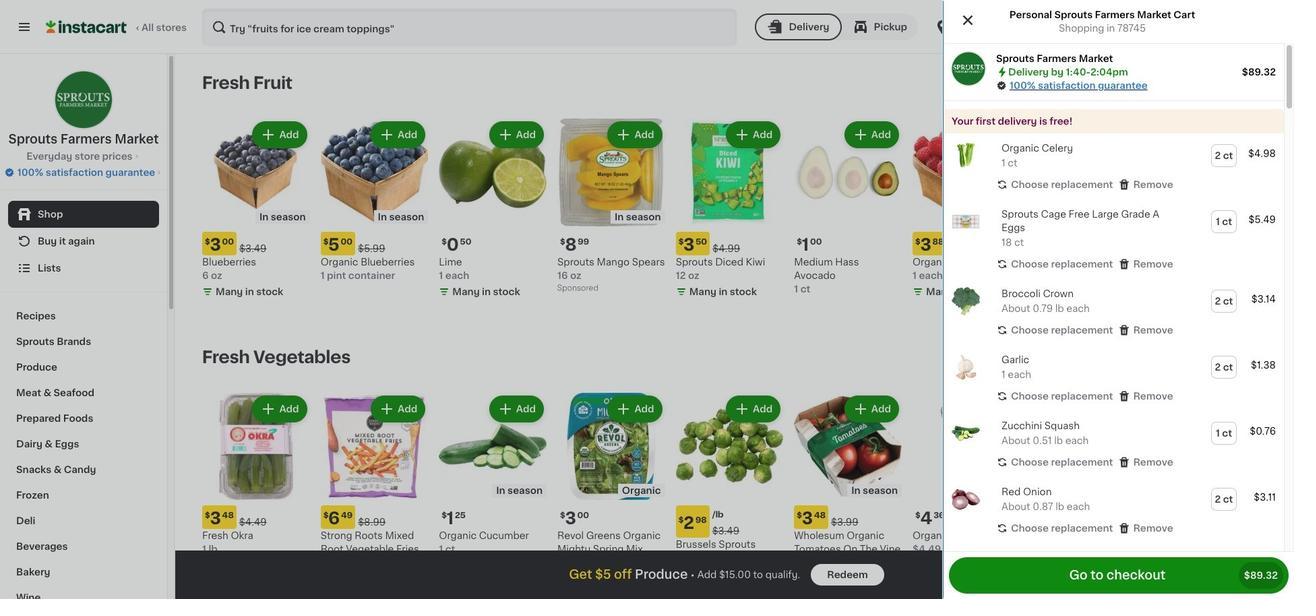 Task type: describe. For each thing, give the bounding box(es) containing it.
zucchini squash image
[[952, 420, 981, 448]]

1 product group from the top
[[944, 134, 1285, 200]]

7 product group from the top
[[944, 544, 1285, 600]]

broccoli crown image
[[952, 287, 981, 316]]

get $5 off produce region
[[175, 551, 1295, 600]]

instacart logo image
[[46, 19, 127, 35]]

2 product group from the top
[[944, 200, 1285, 279]]

5 product group from the top
[[944, 411, 1285, 478]]



Task type: vqa. For each thing, say whether or not it's contained in the screenshot.
BUTTER;
no



Task type: locate. For each thing, give the bounding box(es) containing it.
2 item carousel region from the top
[[202, 344, 1258, 600]]

1 vertical spatial item carousel region
[[202, 344, 1258, 600]]

4 product group from the top
[[944, 345, 1285, 411]]

sprouts farmers market logo image
[[54, 70, 113, 129]]

6 product group from the top
[[944, 478, 1285, 544]]

0 vertical spatial sponserd image
[[558, 285, 599, 292]]

None search field
[[202, 8, 738, 46]]

garlic image
[[952, 353, 981, 382]]

sponserd image
[[558, 285, 599, 292], [1032, 317, 1072, 325], [1032, 573, 1072, 580]]

sprouts cage free large grade a eggs image
[[952, 208, 981, 236]]

service type group
[[756, 13, 919, 40]]

red onion image
[[952, 486, 981, 514]]

product group
[[944, 134, 1285, 200], [944, 200, 1285, 279], [944, 279, 1285, 345], [944, 345, 1285, 411], [944, 411, 1285, 478], [944, 478, 1285, 544], [944, 544, 1285, 600]]

0 vertical spatial item carousel region
[[202, 70, 1258, 334]]

1 vertical spatial sponserd image
[[1032, 317, 1072, 325]]

3 product group from the top
[[944, 279, 1285, 345]]

2 vertical spatial sponserd image
[[1032, 573, 1072, 580]]

product group
[[202, 119, 310, 301], [321, 119, 429, 282], [439, 119, 547, 301], [558, 119, 665, 296], [676, 119, 784, 301], [795, 119, 902, 296], [913, 119, 1021, 301], [1032, 119, 1139, 328], [1150, 119, 1258, 301], [202, 393, 310, 557], [321, 393, 429, 570], [439, 393, 547, 557], [558, 393, 665, 597], [676, 393, 784, 552], [795, 393, 902, 589], [913, 393, 1021, 589], [1032, 393, 1139, 584], [1150, 393, 1258, 576]]

main content
[[175, 54, 1295, 600]]

organic celery image
[[952, 142, 981, 170]]

1 item carousel region from the top
[[202, 70, 1258, 334]]

sprouts farmers market image
[[952, 52, 986, 86]]

item carousel region
[[202, 70, 1258, 334], [202, 344, 1258, 600]]



